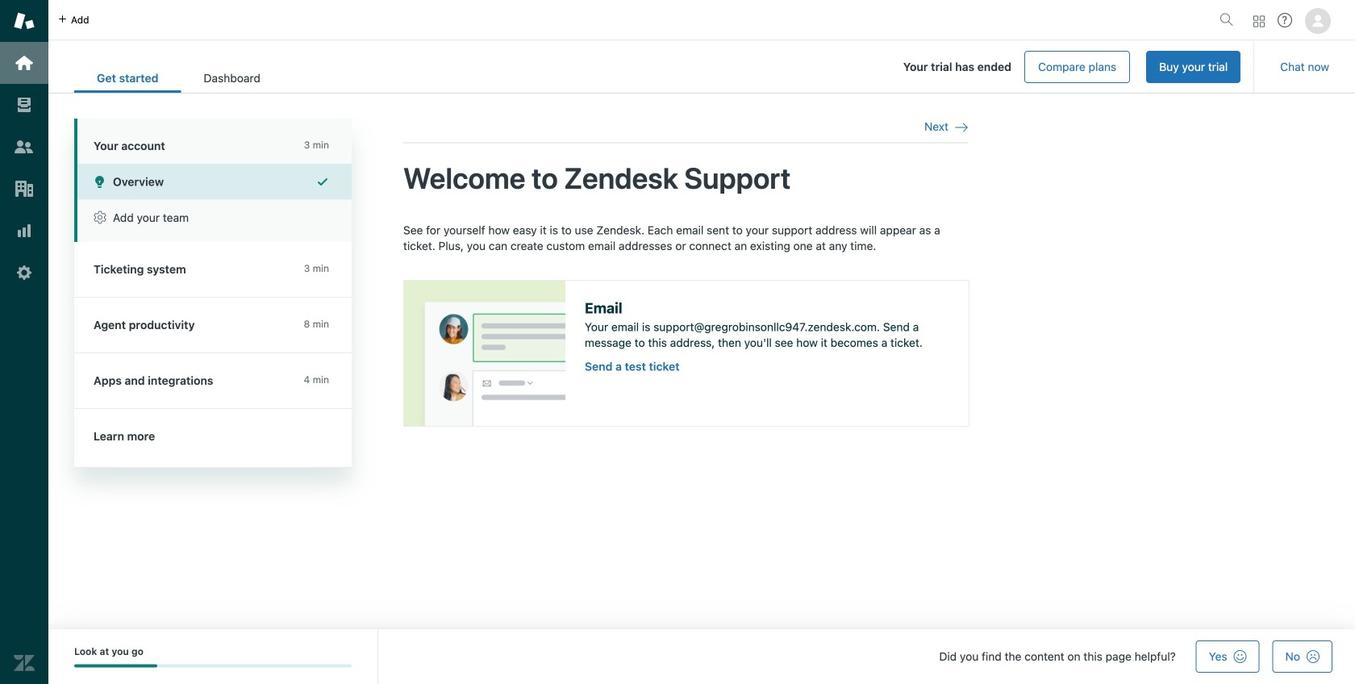 Task type: locate. For each thing, give the bounding box(es) containing it.
organizations image
[[14, 178, 35, 199]]

heading
[[74, 119, 352, 164]]

tab
[[181, 63, 283, 93]]

get help image
[[1278, 13, 1292, 27]]

admin image
[[14, 262, 35, 283]]

progress bar
[[74, 664, 352, 668]]

tab list
[[74, 63, 283, 93]]

main element
[[0, 0, 48, 684]]



Task type: describe. For each thing, give the bounding box(es) containing it.
reporting image
[[14, 220, 35, 241]]

zendesk image
[[14, 653, 35, 674]]

views image
[[14, 94, 35, 115]]

zendesk support image
[[14, 10, 35, 31]]

customers image
[[14, 136, 35, 157]]

example of email conversation inside of the ticketing system and the customer is asking the agent about reimbursement policy. image
[[404, 281, 566, 426]]

get started image
[[14, 52, 35, 73]]

zendesk products image
[[1254, 16, 1265, 27]]



Task type: vqa. For each thing, say whether or not it's contained in the screenshot.
Hide panel views 'image'
no



